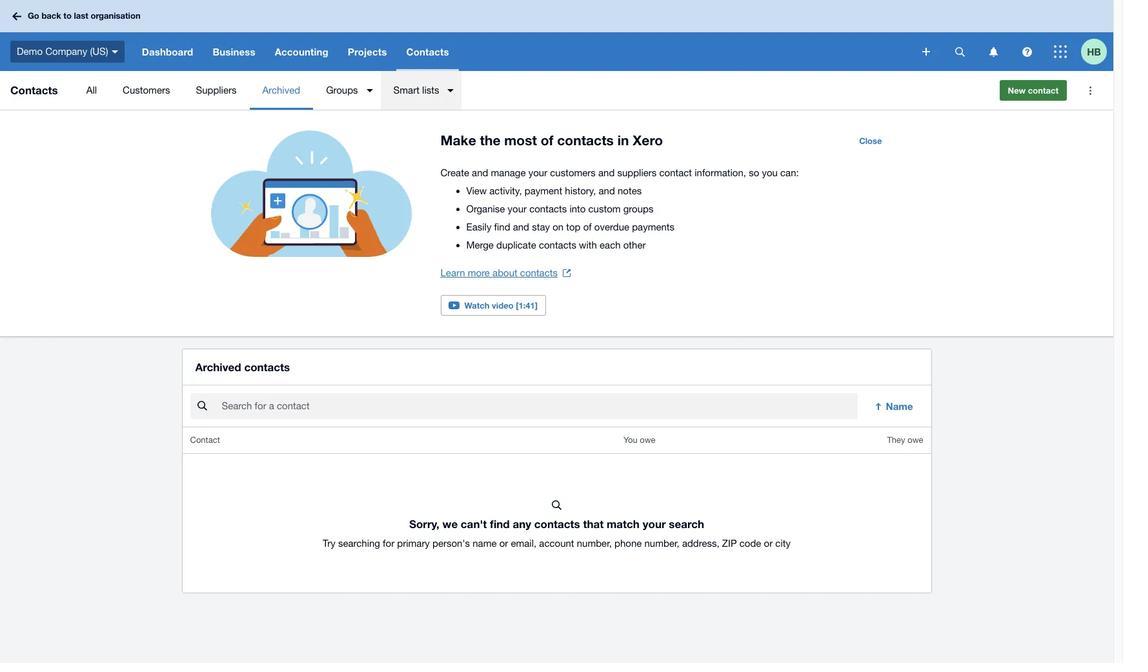 Task type: describe. For each thing, give the bounding box(es) containing it.
hb
[[1087, 46, 1101, 57]]

smart
[[394, 85, 420, 96]]

account
[[539, 538, 574, 549]]

new contact
[[1008, 85, 1059, 96]]

last
[[74, 10, 88, 21]]

owe for they owe
[[908, 435, 924, 445]]

1 number, from the left
[[577, 538, 612, 549]]

organise your contacts into custom groups
[[466, 203, 654, 214]]

0 vertical spatial of
[[541, 132, 554, 148]]

actions menu image
[[1078, 77, 1103, 103]]

(us)
[[90, 46, 108, 57]]

suppliers button
[[183, 71, 250, 110]]

easily
[[466, 221, 492, 232]]

email,
[[511, 538, 537, 549]]

business
[[213, 46, 255, 57]]

close button
[[852, 130, 890, 151]]

video
[[492, 300, 514, 311]]

other
[[623, 240, 646, 250]]

payments
[[632, 221, 675, 232]]

contacts inside contact list table 'element'
[[534, 517, 580, 531]]

sorry,
[[409, 517, 440, 531]]

dashboard link
[[132, 32, 203, 71]]

find inside contact list table 'element'
[[490, 517, 510, 531]]

with
[[579, 240, 597, 250]]

easily find and stay on top of overdue payments
[[466, 221, 675, 232]]

organise
[[466, 203, 505, 214]]

about
[[493, 267, 518, 278]]

name
[[473, 538, 497, 549]]

2 horizontal spatial svg image
[[1022, 47, 1032, 56]]

create
[[441, 167, 469, 178]]

the
[[480, 132, 501, 148]]

all button
[[73, 71, 110, 110]]

make
[[441, 132, 476, 148]]

owe for you owe
[[640, 435, 656, 445]]

smart lists button
[[381, 71, 462, 110]]

and up view
[[472, 167, 488, 178]]

back
[[42, 10, 61, 21]]

hb button
[[1081, 32, 1114, 71]]

learn
[[441, 267, 465, 278]]

1 vertical spatial your
[[508, 203, 527, 214]]

searching
[[338, 538, 380, 549]]

merge
[[466, 240, 494, 250]]

contact list table element
[[182, 428, 931, 593]]

archived contacts
[[195, 360, 290, 374]]

person's
[[433, 538, 470, 549]]

you
[[762, 167, 778, 178]]

smart lists menu item
[[381, 71, 462, 110]]

sorry, we can't find any contacts that match your search
[[409, 517, 704, 531]]

close
[[859, 136, 882, 146]]

2 or from the left
[[764, 538, 773, 549]]

on
[[553, 221, 564, 232]]

customers button
[[110, 71, 183, 110]]

so
[[749, 167, 759, 178]]

top
[[566, 221, 581, 232]]

go
[[28, 10, 39, 21]]

lists
[[422, 85, 439, 96]]

primary
[[397, 538, 430, 549]]

1 vertical spatial contact
[[659, 167, 692, 178]]

overdue
[[595, 221, 630, 232]]

contact
[[190, 435, 220, 445]]

1 vertical spatial contacts
[[10, 83, 58, 97]]

make the most of contacts in xero
[[441, 132, 663, 148]]

view
[[466, 185, 487, 196]]

in
[[618, 132, 629, 148]]

watch
[[465, 300, 490, 311]]

they
[[887, 435, 906, 445]]

navigation containing dashboard
[[132, 32, 914, 71]]

learn more about contacts
[[441, 267, 558, 278]]

code
[[740, 538, 761, 549]]

groups
[[623, 203, 654, 214]]

match
[[607, 517, 640, 531]]

groups button
[[313, 71, 381, 110]]

contacts inside contacts dropdown button
[[406, 46, 449, 57]]

business button
[[203, 32, 265, 71]]

try
[[323, 538, 336, 549]]

contacts button
[[397, 32, 459, 71]]

watch video [1:41] button
[[441, 295, 546, 316]]

merge duplicate contacts with each other
[[466, 240, 646, 250]]

1 or from the left
[[500, 538, 508, 549]]

Search for a contact field
[[220, 394, 858, 418]]

[1:41]
[[516, 300, 538, 311]]

most
[[504, 132, 537, 148]]

that
[[583, 517, 604, 531]]

can't
[[461, 517, 487, 531]]



Task type: vqa. For each thing, say whether or not it's contained in the screenshot.
Invoice link to the top
no



Task type: locate. For each thing, give the bounding box(es) containing it.
0 horizontal spatial your
[[508, 203, 527, 214]]

svg image
[[12, 12, 21, 20], [1022, 47, 1032, 56], [923, 48, 930, 56]]

customers
[[123, 85, 170, 96]]

find
[[494, 221, 510, 232], [490, 517, 510, 531]]

owe right they
[[908, 435, 924, 445]]

groups
[[326, 85, 358, 96]]

0 horizontal spatial number,
[[577, 538, 612, 549]]

zip
[[722, 538, 737, 549]]

0 vertical spatial your
[[529, 167, 548, 178]]

payment
[[525, 185, 562, 196]]

contacts down the demo
[[10, 83, 58, 97]]

smart lists
[[394, 85, 439, 96]]

archived for archived contacts
[[195, 360, 241, 374]]

for
[[383, 538, 395, 549]]

svg image inside demo company (us) popup button
[[112, 50, 118, 53]]

1 horizontal spatial of
[[583, 221, 592, 232]]

and up custom at the top right of the page
[[599, 185, 615, 196]]

can:
[[781, 167, 799, 178]]

of right most
[[541, 132, 554, 148]]

try searching for primary person's name or email, account number, phone number, address, zip code or city
[[323, 538, 791, 549]]

1 vertical spatial find
[[490, 517, 510, 531]]

1 vertical spatial archived
[[195, 360, 241, 374]]

archived button
[[250, 71, 313, 110]]

or right name
[[500, 538, 508, 549]]

your down activity,
[[508, 203, 527, 214]]

more
[[468, 267, 490, 278]]

0 horizontal spatial contact
[[659, 167, 692, 178]]

archived inside button
[[262, 85, 300, 96]]

1 horizontal spatial contacts
[[406, 46, 449, 57]]

notes
[[618, 185, 642, 196]]

we
[[443, 517, 458, 531]]

banner
[[0, 0, 1114, 71]]

1 horizontal spatial owe
[[908, 435, 924, 445]]

any
[[513, 517, 531, 531]]

owe right you
[[640, 435, 656, 445]]

0 horizontal spatial svg image
[[12, 12, 21, 20]]

create and manage your customers and suppliers contact information, so you can:
[[441, 167, 799, 178]]

name button
[[865, 393, 924, 419]]

1 horizontal spatial or
[[764, 538, 773, 549]]

archived
[[262, 85, 300, 96], [195, 360, 241, 374]]

and up duplicate
[[513, 221, 529, 232]]

demo company (us)
[[17, 46, 108, 57]]

2 horizontal spatial your
[[643, 517, 666, 531]]

0 vertical spatial contact
[[1028, 85, 1059, 96]]

contacts
[[406, 46, 449, 57], [10, 83, 58, 97]]

2 owe from the left
[[908, 435, 924, 445]]

or left city on the right of page
[[764, 538, 773, 549]]

all
[[86, 85, 97, 96]]

0 horizontal spatial archived
[[195, 360, 241, 374]]

number,
[[577, 538, 612, 549], [645, 538, 680, 549]]

0 horizontal spatial of
[[541, 132, 554, 148]]

demo
[[17, 46, 43, 57]]

svg image inside go back to last organisation link
[[12, 12, 21, 20]]

0 vertical spatial find
[[494, 221, 510, 232]]

menu
[[73, 71, 989, 110]]

1 horizontal spatial your
[[529, 167, 548, 178]]

xero
[[633, 132, 663, 148]]

banner containing hb
[[0, 0, 1114, 71]]

learn more about contacts link
[[441, 264, 571, 282]]

svg image
[[1054, 45, 1067, 58], [955, 47, 965, 56], [989, 47, 998, 56], [112, 50, 118, 53]]

go back to last organisation link
[[8, 5, 148, 28]]

accounting button
[[265, 32, 338, 71]]

0 horizontal spatial owe
[[640, 435, 656, 445]]

view activity, payment history, and notes
[[466, 185, 642, 196]]

stay
[[532, 221, 550, 232]]

to
[[64, 10, 72, 21]]

0 vertical spatial archived
[[262, 85, 300, 96]]

manage
[[491, 167, 526, 178]]

into
[[570, 203, 586, 214]]

demo company (us) button
[[0, 32, 132, 71]]

phone
[[615, 538, 642, 549]]

duplicate
[[496, 240, 536, 250]]

archived for archived
[[262, 85, 300, 96]]

projects button
[[338, 32, 397, 71]]

organisation
[[91, 10, 141, 21]]

number, down that
[[577, 538, 612, 549]]

1 horizontal spatial contact
[[1028, 85, 1059, 96]]

name
[[886, 400, 913, 412]]

company
[[45, 46, 87, 57]]

projects
[[348, 46, 387, 57]]

2 number, from the left
[[645, 538, 680, 549]]

accounting
[[275, 46, 328, 57]]

1 owe from the left
[[640, 435, 656, 445]]

you owe
[[624, 435, 656, 445]]

find left any
[[490, 517, 510, 531]]

and left the suppliers
[[598, 167, 615, 178]]

customers
[[550, 167, 596, 178]]

address,
[[682, 538, 720, 549]]

suppliers
[[618, 167, 657, 178]]

history,
[[565, 185, 596, 196]]

1 horizontal spatial number,
[[645, 538, 680, 549]]

of right top
[[583, 221, 592, 232]]

owe
[[640, 435, 656, 445], [908, 435, 924, 445]]

find up duplicate
[[494, 221, 510, 232]]

city
[[776, 538, 791, 549]]

menu containing all
[[73, 71, 989, 110]]

dashboard
[[142, 46, 193, 57]]

0 vertical spatial contacts
[[406, 46, 449, 57]]

0 horizontal spatial contacts
[[10, 83, 58, 97]]

contact inside button
[[1028, 85, 1059, 96]]

2 vertical spatial your
[[643, 517, 666, 531]]

contact right the suppliers
[[659, 167, 692, 178]]

contacts up lists on the left top
[[406, 46, 449, 57]]

1 horizontal spatial archived
[[262, 85, 300, 96]]

suppliers
[[196, 85, 237, 96]]

your inside contact list table 'element'
[[643, 517, 666, 531]]

custom
[[589, 203, 621, 214]]

your up payment
[[529, 167, 548, 178]]

your right match
[[643, 517, 666, 531]]

contact right new
[[1028, 85, 1059, 96]]

and
[[472, 167, 488, 178], [598, 167, 615, 178], [599, 185, 615, 196], [513, 221, 529, 232]]

navigation
[[132, 32, 914, 71]]

1 vertical spatial of
[[583, 221, 592, 232]]

0 horizontal spatial or
[[500, 538, 508, 549]]

go back to last organisation
[[28, 10, 141, 21]]

1 horizontal spatial svg image
[[923, 48, 930, 56]]

of
[[541, 132, 554, 148], [583, 221, 592, 232]]

each
[[600, 240, 621, 250]]

watch video [1:41]
[[465, 300, 538, 311]]

contact
[[1028, 85, 1059, 96], [659, 167, 692, 178]]

number, down search
[[645, 538, 680, 549]]

new contact button
[[1000, 80, 1067, 101]]



